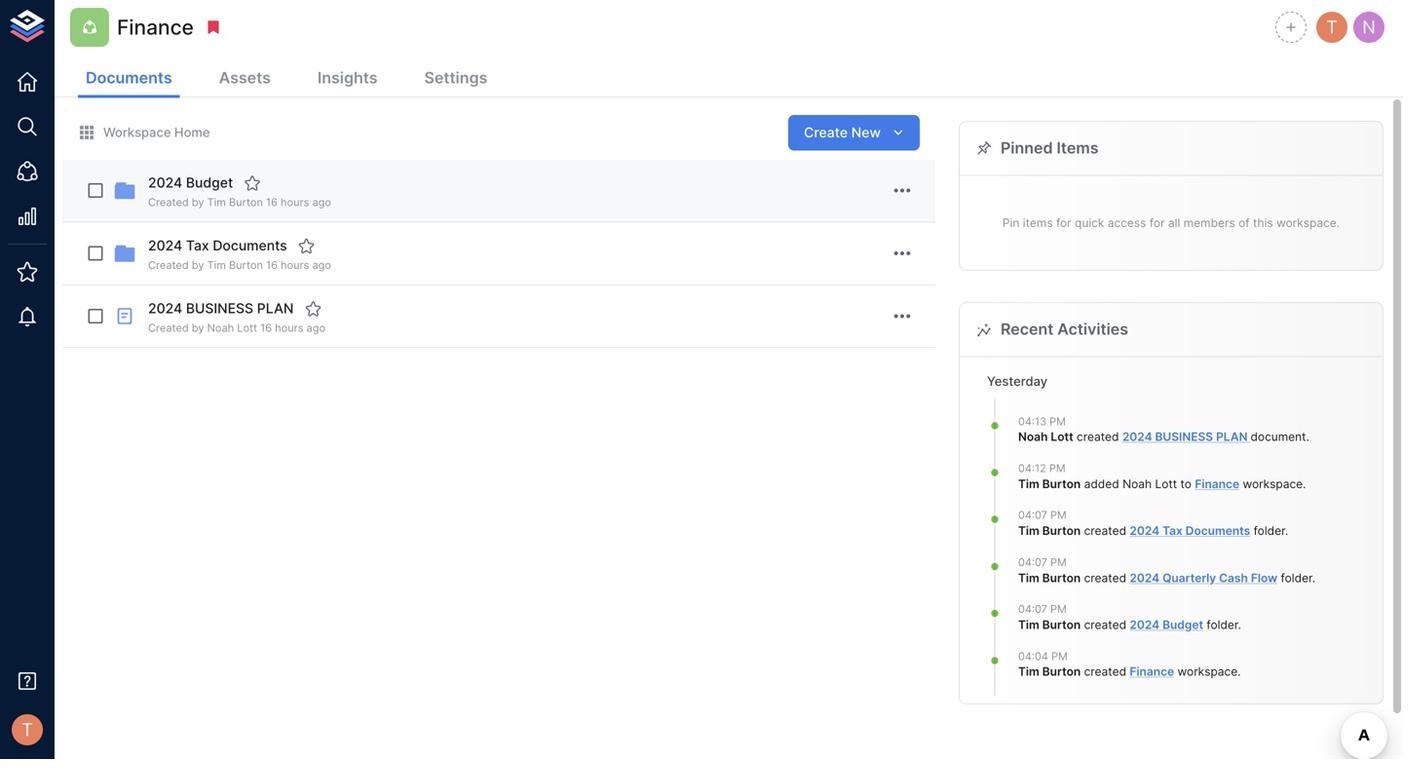 Task type: describe. For each thing, give the bounding box(es) containing it.
by for tax
[[192, 259, 204, 271]]

hours for plan
[[275, 321, 303, 334]]

noah for 16
[[207, 321, 234, 334]]

16 for 2024 budget
[[266, 196, 278, 209]]

workspace inside the 04:04 pm tim burton created finance workspace .
[[1177, 665, 1238, 679]]

created for 2024 tax documents
[[1084, 524, 1126, 538]]

created by tim burton 16 hours ago for tax
[[148, 259, 331, 271]]

created for finance
[[1084, 665, 1126, 679]]

pm for 2024 business plan
[[1050, 415, 1066, 428]]

plan inside 04:13 pm noah lott created 2024 business plan document .
[[1216, 430, 1248, 444]]

04:07 for 2024 quarterly cash flow
[[1018, 556, 1047, 568]]

. inside the 04:04 pm tim burton created finance workspace .
[[1238, 665, 1241, 679]]

tim for .
[[1018, 665, 1039, 679]]

tim for documents
[[1018, 524, 1039, 538]]

of
[[1238, 216, 1250, 230]]

workspace home
[[103, 125, 210, 140]]

tim for folder
[[1018, 618, 1039, 632]]

04:07 for 2024 budget
[[1018, 603, 1047, 615]]

04:07 pm tim burton created 2024 budget folder .
[[1018, 603, 1241, 632]]

0 horizontal spatial budget
[[186, 175, 233, 191]]

remove bookmark image
[[204, 19, 222, 36]]

2024 tax documents link
[[1130, 524, 1250, 538]]

04:04
[[1018, 650, 1048, 662]]

created by noah lott 16 hours ago
[[148, 321, 325, 334]]

ago for documents
[[312, 259, 331, 271]]

2024 inside 04:07 pm tim burton created 2024 budget folder .
[[1130, 618, 1160, 632]]

1 for from the left
[[1056, 216, 1071, 230]]

favorite image for 2024 business plan
[[304, 300, 322, 317]]

2024 inside 04:07 pm tim burton created 2024 tax documents folder .
[[1130, 524, 1160, 538]]

2024 inside 04:07 pm tim burton created 2024 quarterly cash flow folder .
[[1130, 571, 1160, 585]]

members
[[1184, 216, 1235, 230]]

pm for 2024 budget
[[1050, 603, 1067, 615]]

n
[[1362, 16, 1376, 38]]

04:07 pm tim burton created 2024 tax documents folder .
[[1018, 509, 1288, 538]]

0 horizontal spatial tax
[[186, 237, 209, 254]]

. inside 04:07 pm tim burton created 2024 tax documents folder .
[[1285, 524, 1288, 538]]

cash
[[1219, 571, 1248, 585]]

workspace.
[[1276, 216, 1340, 230]]

lott inside 04:12 pm tim burton added noah lott to finance workspace .
[[1155, 477, 1177, 491]]

settings
[[424, 68, 487, 87]]

0 vertical spatial business
[[186, 300, 253, 317]]

assets link
[[211, 60, 279, 98]]

recent activities
[[1001, 320, 1128, 339]]

0 horizontal spatial finance link
[[1130, 665, 1174, 679]]

insights link
[[310, 60, 385, 98]]

created for 2024 quarterly cash flow
[[1084, 571, 1126, 585]]

created for tax
[[148, 259, 189, 271]]

created for 2024 business plan
[[1077, 430, 1119, 444]]

pinned items
[[1001, 138, 1099, 157]]

all
[[1168, 216, 1180, 230]]

budget inside 04:07 pm tim burton created 2024 budget folder .
[[1162, 618, 1203, 632]]

2024 budget
[[148, 175, 233, 191]]

pm inside 04:12 pm tim burton added noah lott to finance workspace .
[[1049, 462, 1066, 474]]

pin
[[1002, 216, 1020, 230]]

quarterly
[[1162, 571, 1216, 585]]

added
[[1084, 477, 1119, 491]]

0 vertical spatial hours
[[281, 196, 309, 209]]

documents link
[[78, 60, 180, 98]]

workspace
[[103, 125, 171, 140]]

access
[[1108, 216, 1146, 230]]

04:04 pm tim burton created finance workspace .
[[1018, 650, 1241, 679]]

2024 budget link
[[1130, 618, 1203, 632]]

burton for .
[[1042, 665, 1081, 679]]

burton for cash
[[1042, 571, 1081, 585]]

to
[[1180, 477, 1192, 491]]

tim for to
[[1018, 477, 1039, 491]]

created for budget
[[148, 196, 189, 209]]

0 vertical spatial finance
[[117, 14, 194, 39]]

2 for from the left
[[1150, 216, 1165, 230]]

2024 up created by noah lott 16 hours ago
[[148, 300, 182, 317]]

created for business
[[148, 321, 189, 334]]

noah inside 04:12 pm tim burton added noah lott to finance workspace .
[[1122, 477, 1152, 491]]

tax inside 04:07 pm tim burton created 2024 tax documents folder .
[[1162, 524, 1183, 538]]

create
[[804, 124, 848, 141]]

pm for 2024 tax documents
[[1050, 509, 1067, 521]]

items
[[1023, 216, 1053, 230]]

0 vertical spatial ago
[[312, 196, 331, 209]]

16 for 2024 business plan
[[260, 321, 272, 334]]

0 horizontal spatial plan
[[257, 300, 294, 317]]

folder inside 04:07 pm tim burton created 2024 quarterly cash flow folder .
[[1281, 571, 1312, 585]]



Task type: vqa. For each thing, say whether or not it's contained in the screenshot.


Task type: locate. For each thing, give the bounding box(es) containing it.
hours
[[281, 196, 309, 209], [281, 259, 309, 271], [275, 321, 303, 334]]

lott for 16
[[237, 321, 257, 334]]

by down 2024 tax documents at the left of the page
[[192, 259, 204, 271]]

by
[[192, 196, 204, 209], [192, 259, 204, 271], [192, 321, 204, 334]]

1 horizontal spatial tax
[[1162, 524, 1183, 538]]

folder inside 04:07 pm tim burton created 2024 tax documents folder .
[[1254, 524, 1285, 538]]

favorite image
[[298, 237, 315, 255]]

finance inside 04:12 pm tim burton added noah lott to finance workspace .
[[1195, 477, 1239, 491]]

hours up favorite icon
[[281, 196, 309, 209]]

2 vertical spatial ago
[[306, 321, 325, 334]]

1 04:07 from the top
[[1018, 509, 1047, 521]]

0 horizontal spatial finance
[[117, 14, 194, 39]]

0 vertical spatial favorite image
[[244, 174, 261, 192]]

3 04:07 from the top
[[1018, 603, 1047, 615]]

0 vertical spatial t
[[1326, 16, 1338, 38]]

2024 quarterly cash flow link
[[1130, 571, 1278, 585]]

2024 down workspace home
[[148, 175, 182, 191]]

0 horizontal spatial lott
[[237, 321, 257, 334]]

pm for 2024 quarterly cash flow
[[1050, 556, 1067, 568]]

2 vertical spatial finance
[[1130, 665, 1174, 679]]

16 down 2024 tax documents at the left of the page
[[266, 259, 278, 271]]

1 vertical spatial created by tim burton 16 hours ago
[[148, 259, 331, 271]]

burton
[[229, 196, 263, 209], [229, 259, 263, 271], [1042, 477, 1081, 491], [1042, 524, 1081, 538], [1042, 571, 1081, 585], [1042, 618, 1081, 632], [1042, 665, 1081, 679]]

budget down home
[[186, 175, 233, 191]]

1 vertical spatial t
[[22, 719, 33, 740]]

t for right the t button
[[1326, 16, 1338, 38]]

budget down "quarterly"
[[1162, 618, 1203, 632]]

0 vertical spatial t button
[[1313, 9, 1350, 46]]

created down "added"
[[1084, 524, 1126, 538]]

created down 04:07 pm tim burton created 2024 budget folder .
[[1084, 665, 1126, 679]]

document
[[1251, 430, 1306, 444]]

hours down favorite icon
[[281, 259, 309, 271]]

1 vertical spatial workspace
[[1177, 665, 1238, 679]]

1 vertical spatial ago
[[312, 259, 331, 271]]

tim inside 04:07 pm tim burton created 2024 quarterly cash flow folder .
[[1018, 571, 1039, 585]]

. inside 04:12 pm tim burton added noah lott to finance workspace .
[[1303, 477, 1306, 491]]

0 horizontal spatial t
[[22, 719, 33, 740]]

0 vertical spatial documents
[[86, 68, 172, 87]]

2024
[[148, 175, 182, 191], [148, 237, 182, 254], [148, 300, 182, 317], [1122, 430, 1152, 444], [1130, 524, 1160, 538], [1130, 571, 1160, 585], [1130, 618, 1160, 632]]

2 vertical spatial noah
[[1122, 477, 1152, 491]]

1 vertical spatial t button
[[6, 708, 49, 751]]

2024 business plan link
[[1122, 430, 1251, 444]]

recent
[[1001, 320, 1054, 339]]

2 horizontal spatial finance
[[1195, 477, 1239, 491]]

04:07 inside 04:07 pm tim burton created 2024 budget folder .
[[1018, 603, 1047, 615]]

n button
[[1350, 9, 1387, 46]]

2 created by tim burton 16 hours ago from the top
[[148, 259, 331, 271]]

2 vertical spatial lott
[[1155, 477, 1177, 491]]

2 by from the top
[[192, 259, 204, 271]]

1 horizontal spatial t
[[1326, 16, 1338, 38]]

hours down 2024 business plan
[[275, 321, 303, 334]]

created down 2024 business plan
[[148, 321, 189, 334]]

lott
[[237, 321, 257, 334], [1051, 430, 1073, 444], [1155, 477, 1177, 491]]

assets
[[219, 68, 271, 87]]

04:07 for 2024 tax documents
[[1018, 509, 1047, 521]]

created inside 04:07 pm tim burton created 2024 quarterly cash flow folder .
[[1084, 571, 1126, 585]]

1 vertical spatial 04:07
[[1018, 556, 1047, 568]]

.
[[1306, 430, 1309, 444], [1303, 477, 1306, 491], [1285, 524, 1288, 538], [1312, 571, 1315, 585], [1238, 618, 1241, 632], [1238, 665, 1241, 679]]

burton for documents
[[1042, 524, 1081, 538]]

1 horizontal spatial business
[[1155, 430, 1213, 444]]

finance link down the 2024 budget link in the bottom right of the page
[[1130, 665, 1174, 679]]

2024 up the 04:04 pm tim burton created finance workspace .
[[1130, 618, 1160, 632]]

created up 04:07 pm tim burton created 2024 budget folder .
[[1084, 571, 1126, 585]]

workspace inside 04:12 pm tim burton added noah lott to finance workspace .
[[1243, 477, 1303, 491]]

pinned
[[1001, 138, 1053, 157]]

created for 2024 budget
[[1084, 618, 1126, 632]]

1 vertical spatial tax
[[1162, 524, 1183, 538]]

workspace
[[1243, 477, 1303, 491], [1177, 665, 1238, 679]]

1 vertical spatial hours
[[281, 259, 309, 271]]

noah down 2024 business plan
[[207, 321, 234, 334]]

1 vertical spatial documents
[[213, 237, 287, 254]]

1 vertical spatial folder
[[1281, 571, 1312, 585]]

created by tim burton 16 hours ago for budget
[[148, 196, 331, 209]]

pin items for quick access for all members of this workspace.
[[1002, 216, 1340, 230]]

1 vertical spatial lott
[[1051, 430, 1073, 444]]

2024 business plan
[[148, 300, 294, 317]]

burton inside 04:07 pm tim burton created 2024 tax documents folder .
[[1042, 524, 1081, 538]]

workspace down the document
[[1243, 477, 1303, 491]]

business
[[186, 300, 253, 317], [1155, 430, 1213, 444]]

finance
[[117, 14, 194, 39], [1195, 477, 1239, 491], [1130, 665, 1174, 679]]

tim inside 04:07 pm tim burton created 2024 tax documents folder .
[[1018, 524, 1039, 538]]

0 horizontal spatial favorite image
[[244, 174, 261, 192]]

2 vertical spatial hours
[[275, 321, 303, 334]]

0 vertical spatial plan
[[257, 300, 294, 317]]

finance down the 2024 budget link in the bottom right of the page
[[1130, 665, 1174, 679]]

by down 2024 budget in the left of the page
[[192, 196, 204, 209]]

pm
[[1050, 415, 1066, 428], [1049, 462, 1066, 474], [1050, 509, 1067, 521], [1050, 556, 1067, 568], [1050, 603, 1067, 615], [1051, 650, 1068, 662]]

04:13 pm noah lott created 2024 business plan document .
[[1018, 415, 1309, 444]]

business up 04:12 pm tim burton added noah lott to finance workspace .
[[1155, 430, 1213, 444]]

0 horizontal spatial for
[[1056, 216, 1071, 230]]

items
[[1057, 138, 1099, 157]]

0 horizontal spatial business
[[186, 300, 253, 317]]

04:12 pm tim burton added noah lott to finance workspace .
[[1018, 462, 1306, 491]]

1 horizontal spatial finance link
[[1195, 477, 1239, 491]]

documents
[[86, 68, 172, 87], [213, 237, 287, 254], [1186, 524, 1250, 538]]

workspace down the 2024 budget link in the bottom right of the page
[[1177, 665, 1238, 679]]

1 created from the top
[[148, 196, 189, 209]]

1 vertical spatial 16
[[266, 259, 278, 271]]

plan
[[257, 300, 294, 317], [1216, 430, 1248, 444]]

2024 inside 04:13 pm noah lott created 2024 business plan document .
[[1122, 430, 1152, 444]]

04:07 inside 04:07 pm tim burton created 2024 tax documents folder .
[[1018, 509, 1047, 521]]

1 vertical spatial by
[[192, 259, 204, 271]]

burton for to
[[1042, 477, 1081, 491]]

0 vertical spatial workspace
[[1243, 477, 1303, 491]]

ago for plan
[[306, 321, 325, 334]]

created by tim burton 16 hours ago up 2024 tax documents at the left of the page
[[148, 196, 331, 209]]

0 vertical spatial 16
[[266, 196, 278, 209]]

finance link
[[1195, 477, 1239, 491], [1130, 665, 1174, 679]]

1 horizontal spatial favorite image
[[304, 300, 322, 317]]

04:12
[[1018, 462, 1046, 474]]

2 horizontal spatial documents
[[1186, 524, 1250, 538]]

this
[[1253, 216, 1273, 230]]

new
[[851, 124, 881, 141]]

created inside 04:13 pm noah lott created 2024 business plan document .
[[1077, 430, 1119, 444]]

0 vertical spatial created
[[148, 196, 189, 209]]

0 vertical spatial budget
[[186, 175, 233, 191]]

04:13
[[1018, 415, 1047, 428]]

pm inside 04:07 pm tim burton created 2024 quarterly cash flow folder .
[[1050, 556, 1067, 568]]

finance right to
[[1195, 477, 1239, 491]]

2024 up 04:07 pm tim burton created 2024 quarterly cash flow folder .
[[1130, 524, 1160, 538]]

folder
[[1254, 524, 1285, 538], [1281, 571, 1312, 585], [1207, 618, 1238, 632]]

16 for 2024 tax documents
[[266, 259, 278, 271]]

documents left favorite icon
[[213, 237, 287, 254]]

created
[[1077, 430, 1119, 444], [1084, 524, 1126, 538], [1084, 571, 1126, 585], [1084, 618, 1126, 632], [1084, 665, 1126, 679]]

. inside 04:07 pm tim burton created 2024 budget folder .
[[1238, 618, 1241, 632]]

folder down "cash"
[[1207, 618, 1238, 632]]

1 horizontal spatial plan
[[1216, 430, 1248, 444]]

1 horizontal spatial budget
[[1162, 618, 1203, 632]]

noah inside 04:13 pm noah lott created 2024 business plan document .
[[1018, 430, 1048, 444]]

0 horizontal spatial documents
[[86, 68, 172, 87]]

business up created by noah lott 16 hours ago
[[186, 300, 253, 317]]

2 horizontal spatial lott
[[1155, 477, 1177, 491]]

1 horizontal spatial lott
[[1051, 430, 1073, 444]]

created up the 04:04 pm tim burton created finance workspace .
[[1084, 618, 1126, 632]]

documents up workspace
[[86, 68, 172, 87]]

created
[[148, 196, 189, 209], [148, 259, 189, 271], [148, 321, 189, 334]]

insights
[[317, 68, 378, 87]]

created inside 04:07 pm tim burton created 2024 budget folder .
[[1084, 618, 1126, 632]]

noah right "added"
[[1122, 477, 1152, 491]]

flow
[[1251, 571, 1278, 585]]

1 vertical spatial finance link
[[1130, 665, 1174, 679]]

for left all
[[1150, 216, 1165, 230]]

plan up created by noah lott 16 hours ago
[[257, 300, 294, 317]]

favorite image down favorite icon
[[304, 300, 322, 317]]

favorite image
[[244, 174, 261, 192], [304, 300, 322, 317]]

tim
[[207, 196, 226, 209], [207, 259, 226, 271], [1018, 477, 1039, 491], [1018, 524, 1039, 538], [1018, 571, 1039, 585], [1018, 618, 1039, 632], [1018, 665, 1039, 679]]

2 vertical spatial 04:07
[[1018, 603, 1047, 615]]

burton inside 04:07 pm tim burton created 2024 budget folder .
[[1042, 618, 1081, 632]]

2 vertical spatial documents
[[1186, 524, 1250, 538]]

1 vertical spatial business
[[1155, 430, 1213, 444]]

hours for documents
[[281, 259, 309, 271]]

tim for cash
[[1018, 571, 1039, 585]]

created by tim burton 16 hours ago down 2024 tax documents at the left of the page
[[148, 259, 331, 271]]

tim inside 04:12 pm tim burton added noah lott to finance workspace .
[[1018, 477, 1039, 491]]

0 horizontal spatial noah
[[207, 321, 234, 334]]

. inside 04:07 pm tim burton created 2024 quarterly cash flow folder .
[[1312, 571, 1315, 585]]

plan left the document
[[1216, 430, 1248, 444]]

for left 'quick'
[[1056, 216, 1071, 230]]

create new
[[804, 124, 881, 141]]

04:07
[[1018, 509, 1047, 521], [1018, 556, 1047, 568], [1018, 603, 1047, 615]]

1 vertical spatial finance
[[1195, 477, 1239, 491]]

t
[[1326, 16, 1338, 38], [22, 719, 33, 740]]

finance left remove bookmark icon
[[117, 14, 194, 39]]

pm inside 04:13 pm noah lott created 2024 business plan document .
[[1050, 415, 1066, 428]]

tax down 2024 budget in the left of the page
[[186, 237, 209, 254]]

2024 up 04:12 pm tim burton added noah lott to finance workspace .
[[1122, 430, 1152, 444]]

tax up 04:07 pm tim burton created 2024 quarterly cash flow folder .
[[1162, 524, 1183, 538]]

2024 down 2024 budget in the left of the page
[[148, 237, 182, 254]]

folder up flow
[[1254, 524, 1285, 538]]

created down 2024 budget in the left of the page
[[148, 196, 189, 209]]

created inside 04:07 pm tim burton created 2024 tax documents folder .
[[1084, 524, 1126, 538]]

favorite image right 2024 budget in the left of the page
[[244, 174, 261, 192]]

2 vertical spatial created
[[148, 321, 189, 334]]

tim inside the 04:04 pm tim burton created finance workspace .
[[1018, 665, 1039, 679]]

0 horizontal spatial workspace
[[1177, 665, 1238, 679]]

04:07 pm tim burton created 2024 quarterly cash flow folder .
[[1018, 556, 1315, 585]]

1 vertical spatial favorite image
[[304, 300, 322, 317]]

burton inside 04:12 pm tim burton added noah lott to finance workspace .
[[1042, 477, 1081, 491]]

2 vertical spatial by
[[192, 321, 204, 334]]

created up "added"
[[1077, 430, 1119, 444]]

folder right flow
[[1281, 571, 1312, 585]]

2 04:07 from the top
[[1018, 556, 1047, 568]]

documents up 2024 quarterly cash flow link
[[1186, 524, 1250, 538]]

lott inside 04:13 pm noah lott created 2024 business plan document .
[[1051, 430, 1073, 444]]

2 vertical spatial folder
[[1207, 618, 1238, 632]]

1 horizontal spatial t button
[[1313, 9, 1350, 46]]

1 vertical spatial noah
[[1018, 430, 1048, 444]]

settings link
[[417, 60, 495, 98]]

0 vertical spatial 04:07
[[1018, 509, 1047, 521]]

for
[[1056, 216, 1071, 230], [1150, 216, 1165, 230]]

pm inside 04:07 pm tim burton created 2024 budget folder .
[[1050, 603, 1067, 615]]

2 vertical spatial 16
[[260, 321, 272, 334]]

t button
[[1313, 9, 1350, 46], [6, 708, 49, 751]]

lott for created
[[1051, 430, 1073, 444]]

1 vertical spatial plan
[[1216, 430, 1248, 444]]

favorite image for 2024 budget
[[244, 174, 261, 192]]

created inside the 04:04 pm tim burton created finance workspace .
[[1084, 665, 1126, 679]]

1 horizontal spatial documents
[[213, 237, 287, 254]]

noah
[[207, 321, 234, 334], [1018, 430, 1048, 444], [1122, 477, 1152, 491]]

16
[[266, 196, 278, 209], [266, 259, 278, 271], [260, 321, 272, 334]]

budget
[[186, 175, 233, 191], [1162, 618, 1203, 632]]

documents inside 04:07 pm tim burton created 2024 tax documents folder .
[[1186, 524, 1250, 538]]

1 vertical spatial created
[[148, 259, 189, 271]]

home
[[174, 125, 210, 140]]

16 down 2024 business plan
[[260, 321, 272, 334]]

0 vertical spatial lott
[[237, 321, 257, 334]]

3 created from the top
[[148, 321, 189, 334]]

finance link right to
[[1195, 477, 1239, 491]]

workspace home link
[[78, 124, 210, 141]]

burton inside 04:07 pm tim burton created 2024 quarterly cash flow folder .
[[1042, 571, 1081, 585]]

0 vertical spatial noah
[[207, 321, 234, 334]]

folder inside 04:07 pm tim burton created 2024 budget folder .
[[1207, 618, 1238, 632]]

16 up 2024 tax documents at the left of the page
[[266, 196, 278, 209]]

create new button
[[788, 115, 920, 150]]

noah down the 04:13
[[1018, 430, 1048, 444]]

1 horizontal spatial noah
[[1018, 430, 1048, 444]]

2024 tax documents
[[148, 237, 287, 254]]

finance inside the 04:04 pm tim burton created finance workspace .
[[1130, 665, 1174, 679]]

created by tim burton 16 hours ago
[[148, 196, 331, 209], [148, 259, 331, 271]]

burton for folder
[[1042, 618, 1081, 632]]

tax
[[186, 237, 209, 254], [1162, 524, 1183, 538]]

0 vertical spatial folder
[[1254, 524, 1285, 538]]

2024 up 04:07 pm tim burton created 2024 budget folder .
[[1130, 571, 1160, 585]]

tim inside 04:07 pm tim burton created 2024 budget folder .
[[1018, 618, 1039, 632]]

1 horizontal spatial for
[[1150, 216, 1165, 230]]

2 horizontal spatial noah
[[1122, 477, 1152, 491]]

. inside 04:13 pm noah lott created 2024 business plan document .
[[1306, 430, 1309, 444]]

1 horizontal spatial workspace
[[1243, 477, 1303, 491]]

3 by from the top
[[192, 321, 204, 334]]

t for left the t button
[[22, 719, 33, 740]]

1 horizontal spatial finance
[[1130, 665, 1174, 679]]

by down 2024 business plan
[[192, 321, 204, 334]]

04:07 inside 04:07 pm tim burton created 2024 quarterly cash flow folder .
[[1018, 556, 1047, 568]]

yesterday
[[987, 374, 1048, 389]]

noah for created
[[1018, 430, 1048, 444]]

business inside 04:13 pm noah lott created 2024 business plan document .
[[1155, 430, 1213, 444]]

0 vertical spatial by
[[192, 196, 204, 209]]

pm inside the 04:04 pm tim burton created finance workspace .
[[1051, 650, 1068, 662]]

pm for finance
[[1051, 650, 1068, 662]]

pm inside 04:07 pm tim burton created 2024 tax documents folder .
[[1050, 509, 1067, 521]]

quick
[[1075, 216, 1104, 230]]

activities
[[1057, 320, 1128, 339]]

1 created by tim burton 16 hours ago from the top
[[148, 196, 331, 209]]

burton inside the 04:04 pm tim burton created finance workspace .
[[1042, 665, 1081, 679]]

2 created from the top
[[148, 259, 189, 271]]

ago
[[312, 196, 331, 209], [312, 259, 331, 271], [306, 321, 325, 334]]

1 by from the top
[[192, 196, 204, 209]]

0 horizontal spatial t button
[[6, 708, 49, 751]]

1 vertical spatial budget
[[1162, 618, 1203, 632]]

0 vertical spatial finance link
[[1195, 477, 1239, 491]]

0 vertical spatial tax
[[186, 237, 209, 254]]

by for budget
[[192, 196, 204, 209]]

created down 2024 tax documents at the left of the page
[[148, 259, 189, 271]]

0 vertical spatial created by tim burton 16 hours ago
[[148, 196, 331, 209]]

by for business
[[192, 321, 204, 334]]



